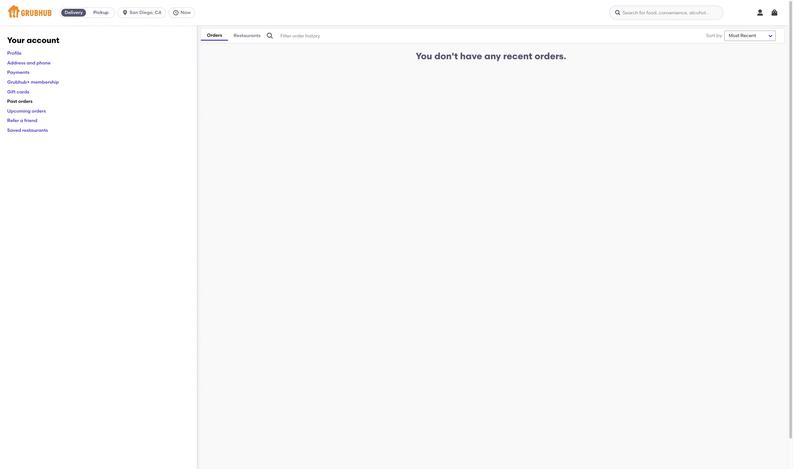 Task type: describe. For each thing, give the bounding box(es) containing it.
Filter order history search field
[[266, 29, 687, 43]]

don't
[[435, 50, 458, 62]]

orders for upcoming orders
[[32, 108, 46, 114]]

restaurants button
[[228, 31, 266, 40]]

past
[[7, 99, 17, 104]]

svg image inside san diego, ca button
[[122, 9, 128, 16]]

you don't have any recent orders.
[[416, 50, 566, 62]]

sort by:
[[707, 33, 723, 38]]

grubhub+
[[7, 79, 30, 85]]

orders
[[207, 32, 222, 38]]

restaurants
[[22, 128, 48, 133]]

now
[[181, 10, 191, 15]]

address
[[7, 60, 25, 66]]

pickup
[[93, 10, 109, 15]]

recent
[[503, 50, 533, 62]]

now button
[[169, 7, 198, 18]]

gift
[[7, 89, 16, 95]]

orders.
[[535, 50, 566, 62]]

Search for food, convenience, alcohol... search field
[[609, 6, 723, 20]]

upcoming orders link
[[7, 108, 46, 114]]

past orders
[[7, 99, 33, 104]]

gift cards link
[[7, 89, 29, 95]]

refer a friend
[[7, 118, 37, 124]]

friend
[[24, 118, 37, 124]]

upcoming
[[7, 108, 31, 114]]

san diego, ca
[[130, 10, 162, 15]]

saved restaurants
[[7, 128, 48, 133]]

phone
[[36, 60, 51, 66]]

by:
[[717, 33, 723, 38]]

restaurants
[[234, 33, 261, 39]]

sort
[[707, 33, 715, 38]]

membership
[[31, 79, 59, 85]]

grubhub+ membership
[[7, 79, 59, 85]]

refer a friend link
[[7, 118, 37, 124]]



Task type: locate. For each thing, give the bounding box(es) containing it.
address and phone link
[[7, 60, 51, 66]]

your account
[[7, 36, 59, 45]]

svg image
[[756, 9, 764, 17], [771, 9, 779, 17], [122, 9, 128, 16], [173, 9, 179, 16]]

grubhub+ membership link
[[7, 79, 59, 85]]

your
[[7, 36, 25, 45]]

orders
[[18, 99, 33, 104], [32, 108, 46, 114]]

svg image for filter order history search box
[[266, 32, 274, 40]]

1 vertical spatial svg image
[[266, 32, 274, 40]]

svg image inside now button
[[173, 9, 179, 16]]

orders for past orders
[[18, 99, 33, 104]]

delivery
[[65, 10, 83, 15]]

a
[[20, 118, 23, 124]]

address and phone
[[7, 60, 51, 66]]

profile link
[[7, 51, 22, 56]]

pickup button
[[87, 7, 115, 18]]

delivery button
[[60, 7, 87, 18]]

refer
[[7, 118, 19, 124]]

svg image inside main navigation navigation
[[615, 9, 621, 16]]

svg image for search for food, convenience, alcohol... search field
[[615, 9, 621, 16]]

1 horizontal spatial svg image
[[615, 9, 621, 16]]

svg image
[[615, 9, 621, 16], [266, 32, 274, 40]]

0 vertical spatial orders
[[18, 99, 33, 104]]

0 horizontal spatial svg image
[[266, 32, 274, 40]]

0 vertical spatial svg image
[[615, 9, 621, 16]]

past orders link
[[7, 99, 33, 104]]

cards
[[17, 89, 29, 95]]

san diego, ca button
[[118, 7, 169, 18]]

main navigation navigation
[[0, 0, 788, 25]]

saved
[[7, 128, 21, 133]]

have
[[460, 50, 482, 62]]

gift cards
[[7, 89, 29, 95]]

1 vertical spatial orders
[[32, 108, 46, 114]]

orders up friend
[[32, 108, 46, 114]]

payments link
[[7, 70, 29, 75]]

saved restaurants link
[[7, 128, 48, 133]]

san
[[130, 10, 138, 15]]

account
[[27, 36, 59, 45]]

upcoming orders
[[7, 108, 46, 114]]

orders button
[[201, 31, 228, 41]]

diego,
[[139, 10, 154, 15]]

and
[[27, 60, 35, 66]]

payments
[[7, 70, 29, 75]]

orders up upcoming orders
[[18, 99, 33, 104]]

profile
[[7, 51, 22, 56]]

you
[[416, 50, 432, 62]]

any
[[485, 50, 501, 62]]

ca
[[155, 10, 162, 15]]



Task type: vqa. For each thing, say whether or not it's contained in the screenshot.
• bagels for 4.9 (221)
no



